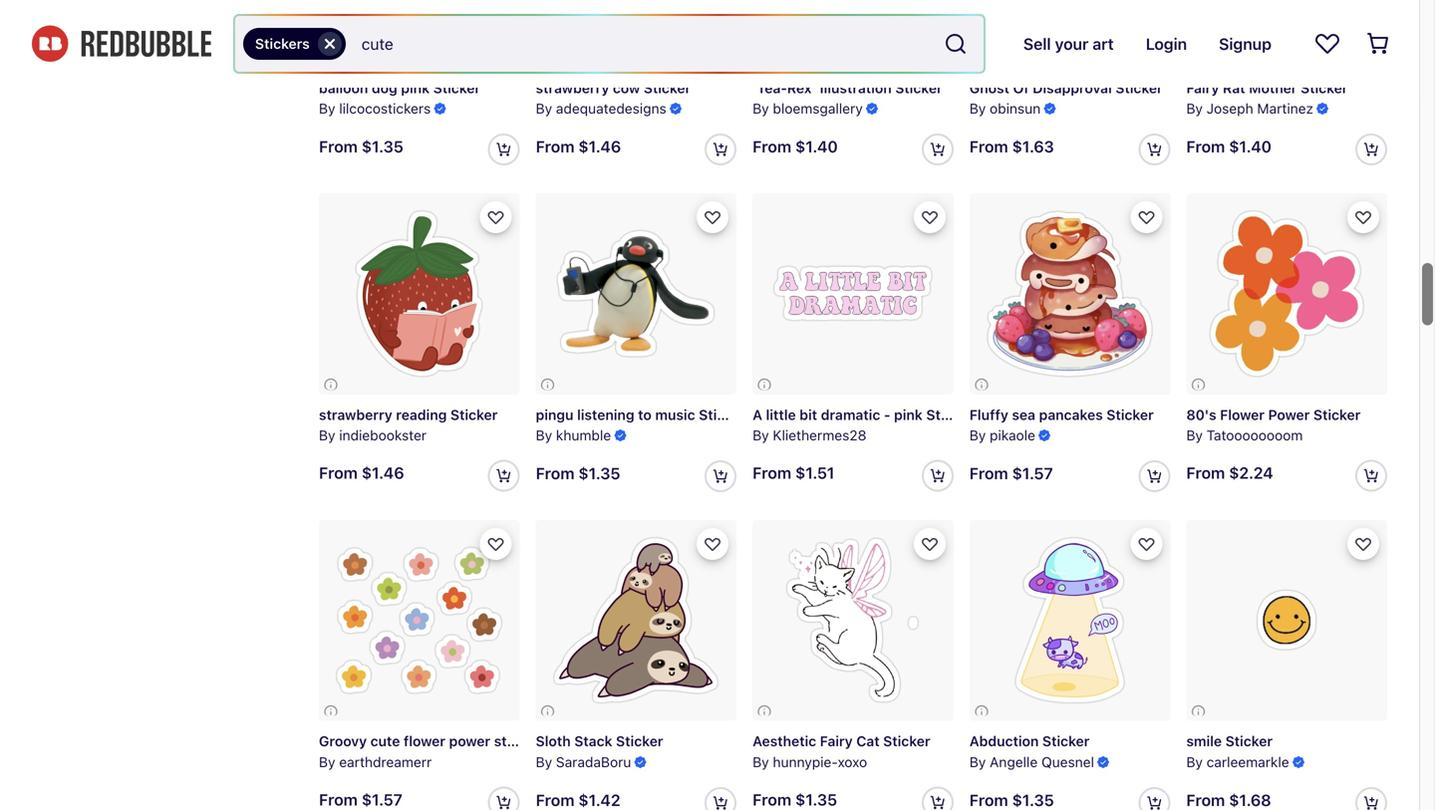 Task type: locate. For each thing, give the bounding box(es) containing it.
$1.35 down by angelle quesnel
[[1012, 791, 1054, 810]]

pingu
[[536, 406, 574, 423]]

$1.46 down indiebookster
[[362, 463, 404, 482]]

sticker up the by pikaole
[[926, 406, 974, 423]]

by down sloth
[[536, 754, 552, 770]]

sticker right "power"
[[1314, 406, 1361, 423]]

$1.57 for groovy cute flower power sticker pack sticker
[[362, 790, 403, 809]]

from for smile sticker
[[1186, 791, 1225, 810]]

from $1.68
[[1186, 791, 1271, 810]]

abduction
[[970, 733, 1039, 750]]

pink right - at right bottom
[[894, 406, 923, 423]]

from for balloon dog pink sticker
[[319, 137, 358, 156]]

pink right dog
[[401, 80, 430, 96]]

from $1.46 down indiebookster
[[319, 463, 404, 482]]

by left indiebookster
[[319, 427, 335, 444]]

1 vertical spatial $1.57
[[362, 790, 403, 809]]

aesthetic fairy cat sticker by hunnypie-xoxo
[[753, 733, 931, 770]]

80's flower power sticker by tatoooooooom
[[1186, 406, 1361, 444]]

from down by khumble
[[536, 464, 575, 483]]

from $1.35 down hunnypie-
[[753, 790, 837, 809]]

strawberry up indiebookster
[[319, 406, 392, 423]]

1 from $1.40 from the left
[[753, 137, 838, 156]]

0 vertical spatial strawberry
[[536, 80, 609, 96]]

1 horizontal spatial fairy
[[1186, 80, 1219, 96]]

sticker up martinez
[[1301, 80, 1348, 96]]

from $1.40 for bloemsgallery
[[753, 137, 838, 156]]

from left $1.68
[[1186, 791, 1225, 810]]

from for 80's flower power sticker
[[1186, 463, 1225, 482]]

from down by obinsun
[[970, 137, 1008, 156]]

redbubble logo image
[[32, 26, 211, 62]]

from $1.57 down pikaole on the right of the page
[[970, 464, 1053, 483]]

sticker right cat
[[883, 733, 931, 750]]

by down aesthetic
[[753, 754, 769, 770]]

from $1.46
[[536, 137, 621, 156], [319, 463, 404, 482]]

from $1.35 for abduction sticker
[[970, 791, 1054, 810]]

0 horizontal spatial $1.46
[[362, 463, 404, 482]]

sticker up 'carleemarkle'
[[1226, 733, 1273, 750]]

by inside 80's flower power sticker by tatoooooooom
[[1186, 427, 1203, 444]]

from down the joseph
[[1186, 137, 1225, 156]]

fairy left rat
[[1186, 80, 1219, 96]]

from $1.35 down by khumble
[[536, 464, 620, 483]]

by inside strawberry reading sticker by indiebookster
[[319, 427, 335, 444]]

1 horizontal spatial from $1.40
[[1186, 137, 1272, 156]]

sloth stack sticker
[[536, 733, 663, 750]]

1 horizontal spatial from $1.57
[[970, 464, 1053, 483]]

from $1.40 down the by bloemsgallery
[[753, 137, 838, 156]]

bloemsgallery
[[773, 100, 863, 117]]

earthdreamerr
[[339, 754, 432, 770]]

0 vertical spatial fairy
[[1186, 80, 1219, 96]]

cute
[[370, 733, 400, 750]]

$2.24
[[1229, 463, 1274, 482]]

$1.46 down 'by adequatedesigns' at the left top
[[579, 137, 621, 156]]

from down the by pikaole
[[970, 464, 1008, 483]]

1 horizontal spatial strawberry
[[536, 80, 609, 96]]

from left $2.24
[[1186, 463, 1225, 482]]

by obinsun
[[970, 100, 1041, 117]]

from for abduction sticker
[[970, 791, 1008, 810]]

by down groovy at the left bottom of page
[[319, 754, 335, 770]]

groovy cute flower power sticker pack sticker image
[[319, 520, 520, 721]]

by down a
[[753, 427, 769, 444]]

0 vertical spatial $1.57
[[1012, 464, 1053, 483]]

from $1.46 for strawberry reading sticker
[[319, 463, 404, 482]]

2 $1.40 from the left
[[1229, 137, 1272, 156]]

from down the by bloemsgallery
[[753, 137, 791, 156]]

stickers
[[255, 35, 310, 52]]

by down 'smile'
[[1186, 754, 1203, 770]]

from $1.35
[[319, 137, 404, 156], [536, 464, 620, 483], [753, 790, 837, 809], [970, 791, 1054, 810]]

sticker up saradaboru
[[579, 733, 627, 750]]

from $1.40 down the joseph
[[1186, 137, 1272, 156]]

1 horizontal spatial $1.46
[[579, 137, 621, 156]]

balloon dog pink sticker
[[319, 80, 481, 96]]

from left $1.42
[[536, 791, 575, 810]]

0 horizontal spatial fairy
[[820, 733, 853, 750]]

$1.40
[[795, 137, 838, 156], [1229, 137, 1272, 156]]

from down the angelle on the bottom
[[970, 791, 1008, 810]]

by left the joseph
[[1186, 100, 1203, 117]]

by khumble
[[536, 427, 611, 444]]

1 vertical spatial from $1.57
[[319, 790, 403, 809]]

1 horizontal spatial from $1.46
[[536, 137, 621, 156]]

0 horizontal spatial from $1.40
[[753, 137, 838, 156]]

martinez
[[1257, 100, 1314, 117]]

strawberry
[[536, 80, 609, 96], [319, 406, 392, 423]]

$1.42
[[579, 791, 621, 810]]

1 horizontal spatial $1.40
[[1229, 137, 1272, 156]]

1 horizontal spatial $1.57
[[1012, 464, 1053, 483]]

$1.40 down bloemsgallery at the right of page
[[795, 137, 838, 156]]

from $1.40
[[753, 137, 838, 156], [1186, 137, 1272, 156]]

Stickers field
[[235, 16, 984, 72]]

by down 80's
[[1186, 427, 1203, 444]]

from $1.46 down 'by adequatedesigns' at the left top
[[536, 137, 621, 156]]

2 from $1.40 from the left
[[1186, 137, 1272, 156]]

fairy
[[1186, 80, 1219, 96], [820, 733, 853, 750]]

carleemarkle
[[1207, 754, 1289, 770]]

$1.40 down by joseph martinez at the right top
[[1229, 137, 1272, 156]]

from for fairy rat mother sticker
[[1186, 137, 1225, 156]]

flower
[[1220, 406, 1265, 423]]

0 horizontal spatial from $1.46
[[319, 463, 404, 482]]

sea
[[1012, 406, 1036, 423]]

by inside aesthetic fairy cat sticker by hunnypie-xoxo
[[753, 754, 769, 770]]

pingu listening to music sticker
[[536, 406, 746, 423]]

0 horizontal spatial from $1.57
[[319, 790, 403, 809]]

1 vertical spatial pink
[[894, 406, 923, 423]]

80's flower power sticker image
[[1186, 194, 1387, 394]]

sticker right pancakes
[[1107, 406, 1154, 423]]

$1.35 down khumble
[[579, 464, 620, 483]]

0 horizontal spatial $1.57
[[362, 790, 403, 809]]

0 vertical spatial pink
[[401, 80, 430, 96]]

dog
[[372, 80, 397, 96]]

0 horizontal spatial strawberry
[[319, 406, 392, 423]]

1 vertical spatial fairy
[[820, 733, 853, 750]]

$1.63
[[1012, 137, 1054, 156]]

from for groovy cute flower power sticker pack sticker
[[319, 790, 358, 809]]

$1.35 for balloon dog pink sticker
[[362, 137, 404, 156]]

fairy up the xoxo
[[820, 733, 853, 750]]

$1.35 down hunnypie-
[[795, 790, 837, 809]]

1 vertical spatial $1.46
[[362, 463, 404, 482]]

from $1.35 down by lilcocostickers
[[319, 137, 404, 156]]

0 vertical spatial from $1.57
[[970, 464, 1053, 483]]

pingu listening to music sticker image
[[536, 194, 737, 394]]

$1.57
[[1012, 464, 1053, 483], [362, 790, 403, 809]]

0 vertical spatial from $1.46
[[536, 137, 621, 156]]

fluffy sea pancakes sticker
[[970, 406, 1154, 423]]

from for strawberry reading sticker
[[319, 463, 358, 482]]

$1.46
[[579, 137, 621, 156], [362, 463, 404, 482]]

tatoooooooom
[[1207, 427, 1303, 444]]

from
[[319, 137, 358, 156], [536, 137, 575, 156], [753, 137, 791, 156], [970, 137, 1008, 156], [1186, 137, 1225, 156], [319, 463, 358, 482], [753, 463, 791, 482], [1186, 463, 1225, 482], [536, 464, 575, 483], [970, 464, 1008, 483], [319, 790, 358, 809], [753, 790, 791, 809], [536, 791, 575, 810], [970, 791, 1008, 810], [1186, 791, 1225, 810]]

from $1.57 down earthdreamerr
[[319, 790, 403, 809]]

music
[[655, 406, 695, 423]]

from down indiebookster
[[319, 463, 358, 482]]

strawberry for strawberry cow sticker
[[536, 80, 609, 96]]

from $1.35 for aesthetic fairy cat sticker
[[753, 790, 837, 809]]

adequatedesigns
[[556, 100, 667, 117]]

from $1.35 down the angelle on the bottom
[[970, 791, 1054, 810]]

angelle
[[990, 754, 1038, 770]]

from $1.57 for fluffy sea pancakes sticker
[[970, 464, 1053, 483]]

from left $1.51
[[753, 463, 791, 482]]

little
[[766, 406, 796, 423]]

strawberry for strawberry reading sticker by indiebookster
[[319, 406, 392, 423]]

0 horizontal spatial $1.40
[[795, 137, 838, 156]]

1 vertical spatial strawberry
[[319, 406, 392, 423]]

bit
[[800, 406, 817, 423]]

1 horizontal spatial pink
[[894, 406, 923, 423]]

pancakes
[[1039, 406, 1103, 423]]

sticker
[[433, 80, 481, 96], [644, 80, 691, 96], [895, 80, 943, 96], [1116, 80, 1163, 96], [1301, 80, 1348, 96], [450, 406, 498, 423], [699, 406, 746, 423], [926, 406, 974, 423], [1107, 406, 1154, 423], [1314, 406, 1361, 423], [579, 733, 627, 750], [616, 733, 663, 750], [883, 733, 931, 750], [1043, 733, 1090, 750], [1226, 733, 1273, 750]]

strawberry reading sticker by indiebookster
[[319, 406, 498, 444]]

from down 'by adequatedesigns' at the left top
[[536, 137, 575, 156]]

from $1.42
[[536, 791, 621, 810]]

groovy cute flower power sticker pack sticker by earthdreamerr
[[319, 733, 627, 770]]

strawberry up 'by adequatedesigns' at the left top
[[536, 80, 609, 96]]

$1.35
[[362, 137, 404, 156], [579, 464, 620, 483], [795, 790, 837, 809], [1012, 791, 1054, 810]]

1 $1.40 from the left
[[795, 137, 838, 156]]

from down groovy at the left bottom of page
[[319, 790, 358, 809]]

abduction sticker image
[[970, 520, 1171, 721]]

listening
[[577, 406, 635, 423]]

$1.57 down pikaole on the right of the page
[[1012, 464, 1053, 483]]

aesthetic
[[753, 733, 816, 750]]

by down 'pingu'
[[536, 427, 552, 444]]

balloon
[[319, 80, 368, 96]]

mother
[[1249, 80, 1297, 96]]

from $1.57
[[970, 464, 1053, 483], [319, 790, 403, 809]]

$1.46 for strawberry reading sticker
[[362, 463, 404, 482]]

from down hunnypie-
[[753, 790, 791, 809]]

by
[[319, 100, 335, 117], [536, 100, 552, 117], [753, 100, 769, 117], [970, 100, 986, 117], [1186, 100, 1203, 117], [319, 427, 335, 444], [536, 427, 552, 444], [753, 427, 769, 444], [970, 427, 986, 444], [1186, 427, 1203, 444], [319, 754, 335, 770], [536, 754, 552, 770], [753, 754, 769, 770], [970, 754, 986, 770], [1186, 754, 1203, 770]]

$1.35 down lilcocostickers
[[362, 137, 404, 156]]

from $1.57 for groovy cute flower power sticker pack sticker
[[319, 790, 403, 809]]

sticker
[[494, 733, 540, 750]]

1 vertical spatial from $1.46
[[319, 463, 404, 482]]

groovy
[[319, 733, 367, 750]]

indiebookster
[[339, 427, 427, 444]]

flower
[[404, 733, 446, 750]]

from $1.63
[[970, 137, 1054, 156]]

0 vertical spatial $1.46
[[579, 137, 621, 156]]

$1.57 down earthdreamerr
[[362, 790, 403, 809]]

by inside the a little bit dramatic - pink  sticker by kliethermes28
[[753, 427, 769, 444]]

aesthetic fairy cat sticker image
[[753, 520, 954, 721]]

rat
[[1223, 80, 1245, 96]]

strawberry inside strawberry reading sticker by indiebookster
[[319, 406, 392, 423]]

from for sloth stack sticker
[[536, 791, 575, 810]]

rex'
[[787, 80, 816, 96]]

sticker right reading
[[450, 406, 498, 423]]

smile
[[1186, 733, 1222, 750]]

sticker inside strawberry reading sticker by indiebookster
[[450, 406, 498, 423]]

from down by lilcocostickers
[[319, 137, 358, 156]]

sticker inside 80's flower power sticker by tatoooooooom
[[1314, 406, 1361, 423]]



Task type: vqa. For each thing, say whether or not it's contained in the screenshot.


Task type: describe. For each thing, give the bounding box(es) containing it.
sticker inside the a little bit dramatic - pink  sticker by kliethermes28
[[926, 406, 974, 423]]

by down balloon
[[319, 100, 335, 117]]

by down abduction
[[970, 754, 986, 770]]

from for aesthetic fairy cat sticker
[[753, 790, 791, 809]]

quesnel
[[1042, 754, 1094, 770]]

ghost of disapproval sticker
[[970, 80, 1163, 96]]

ghost
[[970, 80, 1010, 96]]

khumble
[[556, 427, 611, 444]]

$1.51
[[795, 463, 835, 482]]

-
[[884, 406, 891, 423]]

pink inside the a little bit dramatic - pink  sticker by kliethermes28
[[894, 406, 923, 423]]

from for pingu listening to music sticker
[[536, 464, 575, 483]]

hunnypie-
[[773, 754, 838, 770]]

strawberry cow sticker
[[536, 80, 691, 96]]

power
[[449, 733, 491, 750]]

sticker left a
[[699, 406, 746, 423]]

by down ghost
[[970, 100, 986, 117]]

$1.46 for strawberry cow sticker
[[579, 137, 621, 156]]

$1.57 for fluffy sea pancakes sticker
[[1012, 464, 1053, 483]]

from for ghost of disapproval sticker
[[970, 137, 1008, 156]]

a little bit dramatic - pink  sticker image
[[753, 194, 954, 394]]

sticker right the disapproval on the right of page
[[1116, 80, 1163, 96]]

joseph
[[1207, 100, 1254, 117]]

reading
[[396, 406, 447, 423]]

illustration
[[820, 80, 892, 96]]

sloth
[[536, 733, 571, 750]]

sticker up quesnel
[[1043, 733, 1090, 750]]

pikaole
[[990, 427, 1036, 444]]

a
[[753, 406, 762, 423]]

$1.35 for aesthetic fairy cat sticker
[[795, 790, 837, 809]]

smile sticker
[[1186, 733, 1273, 750]]

cat
[[856, 733, 880, 750]]

from $1.46 for strawberry cow sticker
[[536, 137, 621, 156]]

xoxo
[[838, 754, 867, 770]]

by pikaole
[[970, 427, 1036, 444]]

from $1.40 for joseph
[[1186, 137, 1272, 156]]

a little bit dramatic - pink  sticker by kliethermes28
[[753, 406, 974, 444]]

$1.35 for pingu listening to music sticker
[[579, 464, 620, 483]]

from $1.35 for pingu listening to music sticker
[[536, 464, 620, 483]]

by bloemsgallery
[[753, 100, 863, 117]]

sticker right illustration
[[895, 80, 943, 96]]

by angelle quesnel
[[970, 754, 1094, 770]]

lilcocostickers
[[339, 100, 431, 117]]

$1.68
[[1229, 791, 1271, 810]]

Search term search field
[[346, 16, 936, 72]]

stickers button
[[243, 28, 346, 60]]

from for strawberry cow sticker
[[536, 137, 575, 156]]

strawberry reading sticker image
[[319, 194, 520, 394]]

kliethermes28
[[773, 427, 867, 444]]

fairy inside aesthetic fairy cat sticker by hunnypie-xoxo
[[820, 733, 853, 750]]

from $1.51
[[753, 463, 835, 482]]

by lilcocostickers
[[319, 100, 431, 117]]

by down 'tea-
[[753, 100, 769, 117]]

$1.40 for bloemsgallery
[[795, 137, 838, 156]]

obinsun
[[990, 100, 1041, 117]]

to
[[638, 406, 652, 423]]

power
[[1268, 406, 1310, 423]]

by down fluffy
[[970, 427, 986, 444]]

'tea-rex' illustration sticker
[[753, 80, 943, 96]]

dramatic
[[821, 406, 880, 423]]

sticker inside aesthetic fairy cat sticker by hunnypie-xoxo
[[883, 733, 931, 750]]

by adequatedesigns
[[536, 100, 667, 117]]

from $1.35 for balloon dog pink sticker
[[319, 137, 404, 156]]

sloth stack sticker image
[[536, 520, 737, 721]]

stack
[[574, 733, 613, 750]]

by saradaboru
[[536, 754, 631, 770]]

sticker inside the groovy cute flower power sticker pack sticker by earthdreamerr
[[579, 733, 627, 750]]

of
[[1013, 80, 1029, 96]]

from $2.24
[[1186, 463, 1274, 482]]

from for 'tea-rex' illustration sticker
[[753, 137, 791, 156]]

fluffy sea pancakes sticker image
[[970, 194, 1171, 394]]

fluffy
[[970, 406, 1009, 423]]

saradaboru
[[556, 754, 631, 770]]

abduction sticker
[[970, 733, 1090, 750]]

sticker right dog
[[433, 80, 481, 96]]

pack
[[543, 733, 576, 750]]

by carleemarkle
[[1186, 754, 1289, 770]]

from for a little bit dramatic - pink  sticker
[[753, 463, 791, 482]]

sticker right cow
[[644, 80, 691, 96]]

from for fluffy sea pancakes sticker
[[970, 464, 1008, 483]]

$1.35 for abduction sticker
[[1012, 791, 1054, 810]]

smile sticker image
[[1186, 520, 1387, 721]]

by left adequatedesigns
[[536, 100, 552, 117]]

0 horizontal spatial pink
[[401, 80, 430, 96]]

'tea-
[[753, 80, 787, 96]]

80's
[[1186, 406, 1217, 423]]

by inside the groovy cute flower power sticker pack sticker by earthdreamerr
[[319, 754, 335, 770]]

fairy rat mother sticker
[[1186, 80, 1348, 96]]

sticker right stack
[[616, 733, 663, 750]]

$1.40 for joseph
[[1229, 137, 1272, 156]]

cow
[[613, 80, 640, 96]]

by joseph martinez
[[1186, 100, 1314, 117]]

disapproval
[[1033, 80, 1112, 96]]



